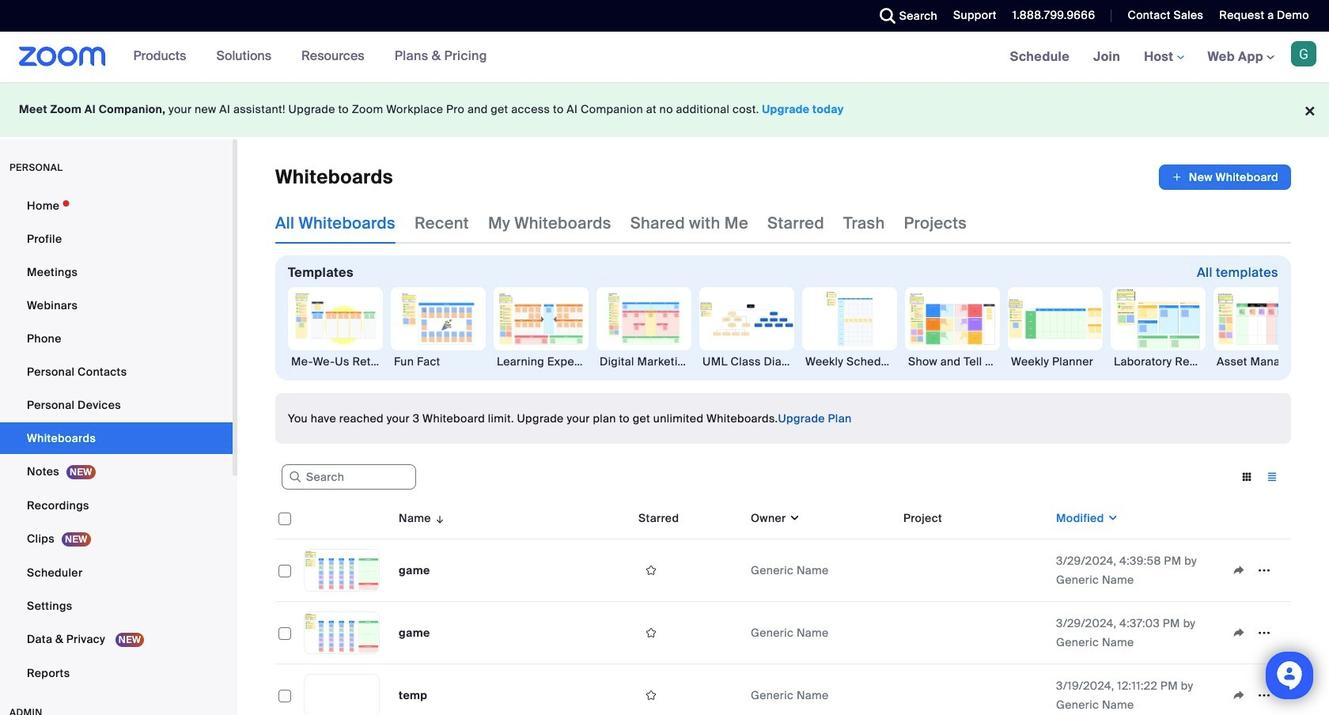 Task type: vqa. For each thing, say whether or not it's contained in the screenshot.
Heading
no



Task type: locate. For each thing, give the bounding box(es) containing it.
personal menu menu
[[0, 190, 233, 691]]

1 share image from the top
[[1226, 626, 1252, 640]]

1 more options for game image from the top
[[1252, 563, 1277, 578]]

application
[[1159, 165, 1291, 190], [275, 498, 1291, 715], [1226, 559, 1285, 582], [1226, 621, 1285, 645], [1226, 684, 1285, 707]]

2 thumbnail of game image from the top
[[305, 612, 379, 654]]

learning experience canvas element
[[494, 354, 589, 370]]

0 vertical spatial more options for game image
[[1252, 563, 1277, 578]]

0 vertical spatial click to star the whiteboard game image
[[639, 563, 664, 578]]

1 click to star the whiteboard game image from the top
[[639, 563, 664, 578]]

share image
[[1226, 626, 1252, 640], [1226, 688, 1252, 703]]

2 more options for game image from the top
[[1252, 626, 1277, 640]]

2 game element from the top
[[399, 626, 430, 640]]

0 vertical spatial thumbnail of game image
[[305, 550, 379, 591]]

click to star the whiteboard game image
[[639, 563, 664, 578], [639, 626, 664, 640]]

game element for thumbnail of game corresponding to 3rd cell from the bottom
[[399, 563, 430, 578]]

weekly schedule element
[[802, 354, 897, 370]]

2 click to star the whiteboard game image from the top
[[639, 626, 664, 640]]

1 game element from the top
[[399, 563, 430, 578]]

product information navigation
[[122, 32, 499, 82]]

1 vertical spatial share image
[[1226, 688, 1252, 703]]

cell
[[897, 540, 1050, 602], [897, 602, 1050, 665], [897, 665, 1050, 715]]

click to star the whiteboard game image for 3rd cell from the bottom
[[639, 563, 664, 578]]

1 vertical spatial more options for game image
[[1252, 626, 1277, 640]]

game element
[[399, 563, 430, 578], [399, 626, 430, 640]]

application for 2nd cell from the bottom
[[1226, 621, 1285, 645]]

laboratory report element
[[1111, 354, 1206, 370]]

me-we-us retrospective element
[[288, 354, 383, 370]]

footer
[[0, 82, 1329, 137]]

more options for game image for 3rd cell from the bottom
[[1252, 563, 1277, 578]]

more options for game image for 2nd cell from the bottom
[[1252, 626, 1277, 640]]

asset management element
[[1214, 354, 1309, 370]]

1 vertical spatial game element
[[399, 626, 430, 640]]

click to star the whiteboard temp image
[[639, 688, 664, 703]]

show and tell with a twist element
[[905, 354, 1000, 370]]

1 vertical spatial click to star the whiteboard game image
[[639, 626, 664, 640]]

share image for more options for game image corresponding to 2nd cell from the bottom
[[1226, 626, 1252, 640]]

game element for 2nd cell from the bottom's thumbnail of game
[[399, 626, 430, 640]]

2 share image from the top
[[1226, 688, 1252, 703]]

more options for temp image
[[1252, 688, 1277, 703]]

temp element
[[399, 688, 428, 703]]

profile picture image
[[1291, 41, 1317, 66]]

more options for game image
[[1252, 563, 1277, 578], [1252, 626, 1277, 640]]

1 vertical spatial thumbnail of game image
[[305, 612, 379, 654]]

thumbnail of game image
[[305, 550, 379, 591], [305, 612, 379, 654]]

2 cell from the top
[[897, 602, 1050, 665]]

0 vertical spatial game element
[[399, 563, 430, 578]]

0 vertical spatial share image
[[1226, 626, 1252, 640]]

1 thumbnail of game image from the top
[[305, 550, 379, 591]]

banner
[[0, 32, 1329, 83]]

weekly planner element
[[1008, 354, 1103, 370]]

application for third cell
[[1226, 684, 1285, 707]]

add image
[[1172, 169, 1183, 185]]



Task type: describe. For each thing, give the bounding box(es) containing it.
list mode, selected image
[[1260, 470, 1285, 484]]

uml class diagram element
[[699, 354, 794, 370]]

thumbnail of game image for 2nd cell from the bottom
[[305, 612, 379, 654]]

click to star the whiteboard game image for 2nd cell from the bottom
[[639, 626, 664, 640]]

grid mode, not selected image
[[1234, 470, 1260, 484]]

tabs of all whiteboard page tab list
[[275, 203, 967, 244]]

application for 3rd cell from the bottom
[[1226, 559, 1285, 582]]

thumbnail of temp image
[[305, 675, 379, 715]]

share image for more options for temp image
[[1226, 688, 1252, 703]]

1 cell from the top
[[897, 540, 1050, 602]]

meetings navigation
[[998, 32, 1329, 83]]

share image
[[1226, 563, 1252, 578]]

Search text field
[[282, 465, 416, 490]]

3 cell from the top
[[897, 665, 1050, 715]]

digital marketing canvas element
[[597, 354, 692, 370]]

zoom logo image
[[19, 47, 106, 66]]

arrow down image
[[431, 509, 446, 528]]

down image
[[786, 510, 801, 526]]

fun fact element
[[391, 354, 486, 370]]

thumbnail of game image for 3rd cell from the bottom
[[305, 550, 379, 591]]



